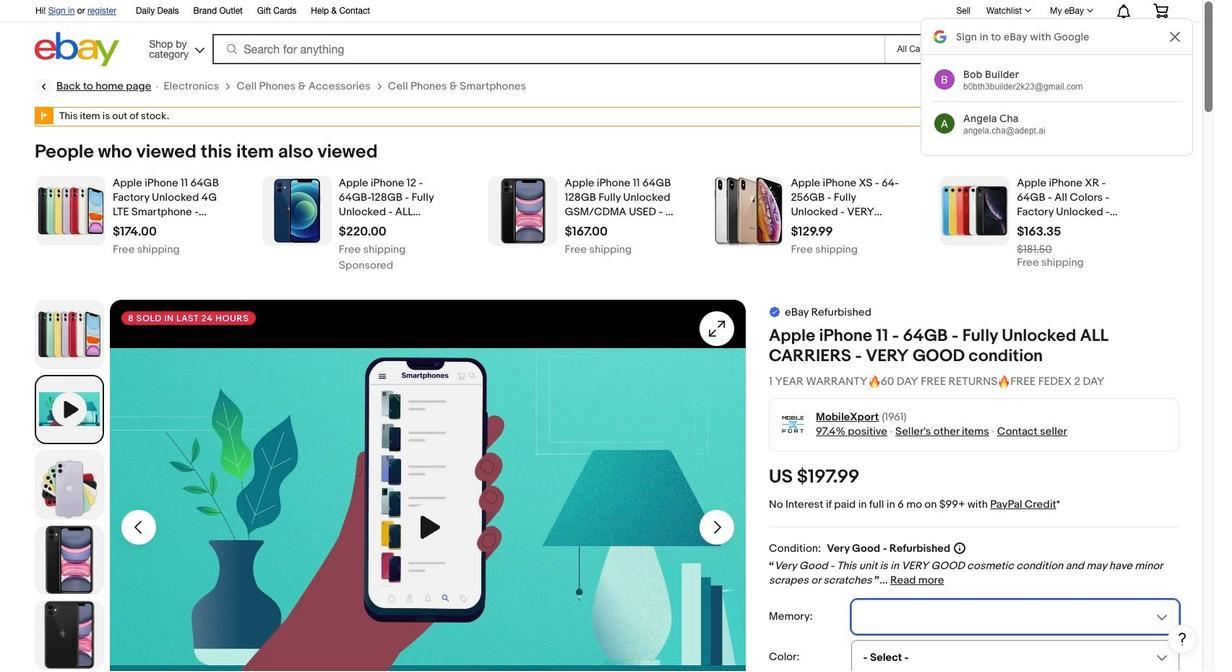 Task type: locate. For each thing, give the bounding box(es) containing it.
picture 3 of 10 image
[[35, 526, 103, 594]]

Search for anything text field
[[215, 35, 883, 63]]

apple iphone 11 - 64gb - fully unlocked all carriers - very good condition - video 1 of 1 image
[[110, 300, 746, 672]]

video 1 of 1 image
[[38, 378, 101, 442]]

watchlist image
[[1026, 9, 1032, 12]]

None text field
[[113, 225, 157, 239], [565, 225, 608, 239], [791, 225, 834, 239], [113, 245, 180, 255], [565, 245, 632, 255], [1018, 245, 1053, 255], [1018, 258, 1085, 268], [113, 225, 157, 239], [565, 225, 608, 239], [791, 225, 834, 239], [113, 245, 180, 255], [565, 245, 632, 255], [1018, 245, 1053, 255], [1018, 258, 1085, 268]]

banner
[[27, 0, 1180, 70]]

None submit
[[1006, 34, 1128, 64]]

warning image
[[35, 108, 54, 124]]

picture 4 of 10 image
[[35, 601, 103, 669]]

None text field
[[339, 225, 387, 239], [1018, 225, 1062, 239], [339, 245, 406, 255], [791, 245, 858, 255], [339, 225, 387, 239], [1018, 225, 1062, 239], [339, 245, 406, 255], [791, 245, 858, 255]]



Task type: vqa. For each thing, say whether or not it's contained in the screenshot.
positive
no



Task type: describe. For each thing, give the bounding box(es) containing it.
picture 2 of 10 image
[[35, 451, 103, 519]]

help, opens dialogs image
[[1176, 632, 1190, 647]]

picture 1 of 10 image
[[35, 301, 103, 369]]

your shopping cart image
[[1153, 4, 1170, 18]]

account navigation
[[27, 0, 1180, 22]]

text__icon image
[[769, 306, 781, 318]]

my ebay image
[[1088, 9, 1094, 12]]



